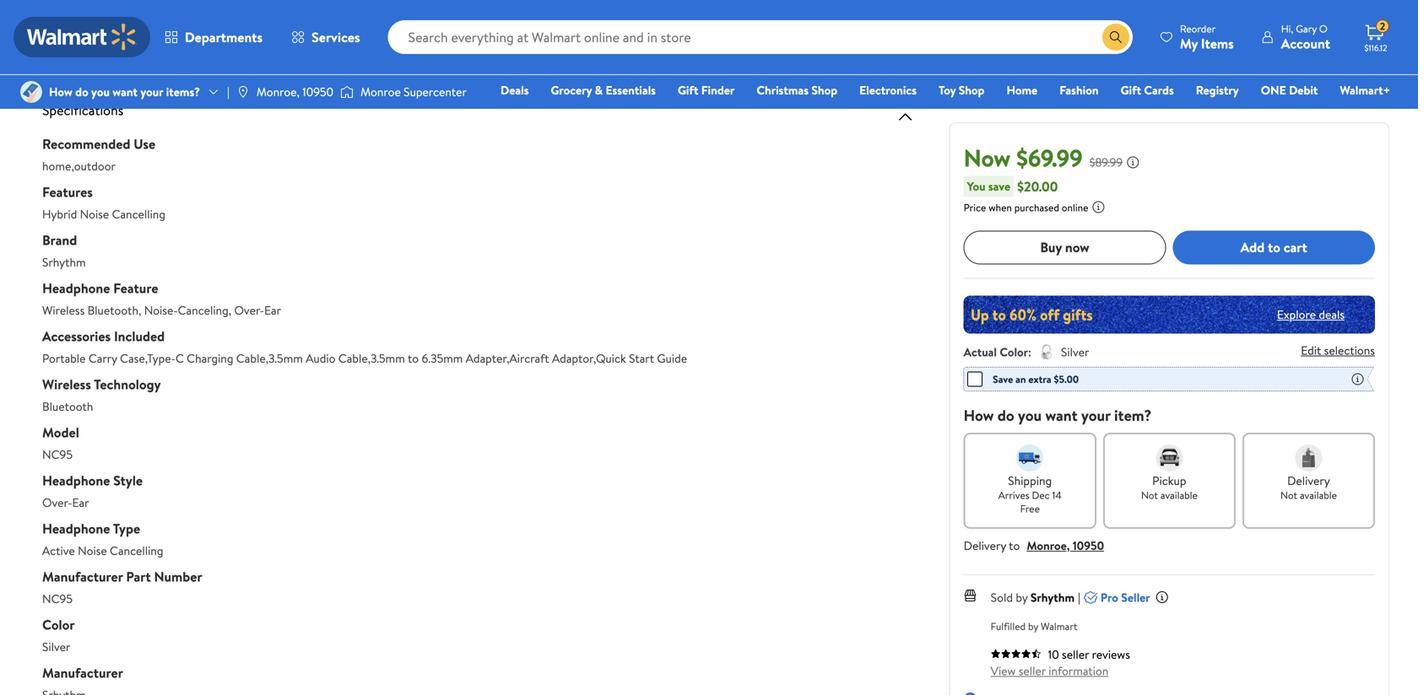 Task type: locate. For each thing, give the bounding box(es) containing it.
1 horizontal spatial seller
[[1062, 646, 1089, 663]]

1 vertical spatial by
[[1028, 619, 1038, 634]]

2 headphone from the top
[[42, 471, 110, 490]]

1 vertical spatial want
[[1045, 405, 1078, 426]]

1 horizontal spatial 10950
[[1073, 537, 1104, 554]]

hi,
[[1281, 22, 1293, 36]]

1 horizontal spatial cable,3.5mm
[[338, 350, 405, 367]]

toy
[[939, 82, 956, 98]]

1 horizontal spatial gift
[[1121, 82, 1141, 98]]

you
[[91, 84, 110, 100], [1018, 405, 1042, 426]]

do down save
[[998, 405, 1014, 426]]

0 vertical spatial to
[[1268, 238, 1281, 257]]

to left cart
[[1268, 238, 1281, 257]]

0 vertical spatial you
[[91, 84, 110, 100]]

part
[[126, 568, 151, 586]]

seller
[[1062, 646, 1089, 663], [1019, 663, 1046, 679]]

0 horizontal spatial |
[[227, 84, 229, 100]]

your left the items?
[[140, 84, 163, 100]]

how
[[49, 84, 72, 100], [964, 405, 994, 426]]

not inside delivery not available
[[1280, 488, 1298, 502]]

seller down 4.3 stars out of 5, based on 10 seller reviews element
[[1019, 663, 1046, 679]]

by for sold
[[1016, 589, 1028, 606]]

services button
[[277, 17, 374, 57]]

1 vertical spatial srhythm
[[1031, 589, 1075, 606]]

14
[[1052, 488, 1062, 502]]

see
[[444, 32, 466, 50]]

not down intent image for delivery
[[1280, 488, 1298, 502]]

1 horizontal spatial ear
[[264, 302, 281, 319]]

pro
[[1101, 589, 1118, 606]]

1 horizontal spatial  image
[[340, 84, 354, 100]]

1 vertical spatial do
[[998, 405, 1014, 426]]

how up specifications
[[49, 84, 72, 100]]

0 vertical spatial over-
[[234, 302, 264, 319]]

wireless up bluetooth
[[42, 375, 91, 394]]

seller right 10
[[1062, 646, 1089, 663]]

color up an
[[1000, 344, 1028, 360]]

0 horizontal spatial you
[[91, 84, 110, 100]]

 image
[[20, 81, 42, 103], [340, 84, 354, 100]]

explore
[[1277, 306, 1316, 323]]

1 not from the left
[[1141, 488, 1158, 502]]

grocery
[[551, 82, 592, 98]]

headphone down "model"
[[42, 471, 110, 490]]

home,outdoor
[[42, 158, 116, 174]]

1 horizontal spatial you
[[1018, 405, 1042, 426]]

features
[[42, 183, 93, 201]]

0 horizontal spatial do
[[75, 84, 88, 100]]

0 horizontal spatial available
[[1161, 488, 1198, 502]]

0 horizontal spatial not
[[1141, 488, 1158, 502]]

srhythm inside 'recommended use home,outdoor features hybrid noise cancelling brand srhythm headphone feature wireless bluetooth, noise-canceling, over-ear accessories included portable carry case,type-c charging cable,3.5mm audio cable,3.5mm to 6.35mm adapter,aircraft adaptor,quick start guide wireless technology bluetooth model nc95 headphone style over-ear headphone type active noise cancelling manufacturer part number nc95 color silver'
[[42, 254, 86, 271]]

| right the items?
[[227, 84, 229, 100]]

10950 down services dropdown button
[[302, 84, 334, 100]]

cable,3.5mm left audio
[[236, 350, 303, 367]]

available down intent image for pickup
[[1161, 488, 1198, 502]]

2 vertical spatial headphone
[[42, 520, 110, 538]]

over- up active
[[42, 495, 72, 511]]

 image
[[236, 85, 250, 99]]

1 horizontal spatial available
[[1300, 488, 1337, 502]]

srhythm up walmart
[[1031, 589, 1075, 606]]

do for how do you want your items?
[[75, 84, 88, 100]]

 image left monroe
[[340, 84, 354, 100]]

1 vertical spatial you
[[1018, 405, 1042, 426]]

1 wireless from the top
[[42, 302, 85, 319]]

0 horizontal spatial want
[[112, 84, 138, 100]]

available down intent image for delivery
[[1300, 488, 1337, 502]]

Save an extra $5.00 checkbox
[[968, 372, 983, 387]]

want down the $5.00
[[1045, 405, 1078, 426]]

cart
[[1284, 238, 1307, 257]]

0 vertical spatial manufacturer
[[42, 568, 123, 586]]

0 vertical spatial |
[[227, 84, 229, 100]]

headphone
[[42, 279, 110, 298], [42, 471, 110, 490], [42, 520, 110, 538]]

1 horizontal spatial to
[[1009, 537, 1020, 554]]

noise right active
[[78, 543, 107, 559]]

noise right hybrid
[[80, 206, 109, 222]]

 image left specifications
[[20, 81, 42, 103]]

how for how do you want your items?
[[49, 84, 72, 100]]

to for delivery
[[1009, 537, 1020, 554]]

0 vertical spatial delivery
[[1287, 473, 1330, 489]]

0 vertical spatial by
[[1016, 589, 1028, 606]]

2 not from the left
[[1280, 488, 1298, 502]]

to inside 'recommended use home,outdoor features hybrid noise cancelling brand srhythm headphone feature wireless bluetooth, noise-canceling, over-ear accessories included portable carry case,type-c charging cable,3.5mm audio cable,3.5mm to 6.35mm adapter,aircraft adaptor,quick start guide wireless technology bluetooth model nc95 headphone style over-ear headphone type active noise cancelling manufacturer part number nc95 color silver'
[[408, 350, 419, 367]]

0 vertical spatial ear
[[264, 302, 281, 319]]

use
[[134, 135, 155, 153]]

0 vertical spatial silver
[[1061, 344, 1089, 360]]

1 horizontal spatial do
[[998, 405, 1014, 426]]

2 gift from the left
[[1121, 82, 1141, 98]]

1 vertical spatial monroe,
[[1027, 537, 1070, 554]]

0 vertical spatial nc95
[[42, 447, 73, 463]]

monroe, down "free"
[[1027, 537, 1070, 554]]

selections
[[1324, 342, 1375, 359]]

wireless up accessories
[[42, 302, 85, 319]]

an
[[1016, 372, 1026, 386]]

0 vertical spatial how
[[49, 84, 72, 100]]

by right the fulfilled
[[1028, 619, 1038, 634]]

0 vertical spatial srhythm
[[42, 254, 86, 271]]

1 manufacturer from the top
[[42, 568, 123, 586]]

srhythm down brand
[[42, 254, 86, 271]]

registry link
[[1188, 81, 1247, 99]]

to down arrives at the bottom right of page
[[1009, 537, 1020, 554]]

1 horizontal spatial srhythm
[[1031, 589, 1075, 606]]

intent image for delivery image
[[1295, 445, 1322, 472]]

1 shop from the left
[[812, 82, 837, 98]]

1 vertical spatial how
[[964, 405, 994, 426]]

add to cart
[[1241, 238, 1307, 257]]

0 vertical spatial do
[[75, 84, 88, 100]]

1 vertical spatial headphone
[[42, 471, 110, 490]]

do
[[75, 84, 88, 100], [998, 405, 1014, 426]]

deals
[[501, 82, 529, 98]]

10950 up pro
[[1073, 537, 1104, 554]]

walmart image
[[27, 24, 137, 51]]

monroe, 10950
[[256, 84, 334, 100]]

0 horizontal spatial srhythm
[[42, 254, 86, 271]]

2 horizontal spatial to
[[1268, 238, 1281, 257]]

0 horizontal spatial color
[[42, 616, 75, 634]]

available for delivery
[[1300, 488, 1337, 502]]

adaptor,quick
[[552, 350, 626, 367]]

1 vertical spatial to
[[408, 350, 419, 367]]

0 horizontal spatial 10950
[[302, 84, 334, 100]]

1 gift from the left
[[678, 82, 698, 98]]

your left the item?
[[1081, 405, 1111, 426]]

ear
[[264, 302, 281, 319], [72, 495, 89, 511]]

0 vertical spatial monroe,
[[256, 84, 300, 100]]

0 vertical spatial headphone
[[42, 279, 110, 298]]

available
[[1161, 488, 1198, 502], [1300, 488, 1337, 502]]

item?
[[1114, 405, 1152, 426]]

0 horizontal spatial over-
[[42, 495, 72, 511]]

gift for gift finder
[[678, 82, 698, 98]]

cable,3.5mm right audio
[[338, 350, 405, 367]]

headphone up bluetooth,
[[42, 279, 110, 298]]

do up specifications
[[75, 84, 88, 100]]

fulfilled
[[991, 619, 1026, 634]]

gary
[[1296, 22, 1317, 36]]

cards
[[1144, 82, 1174, 98]]

pickup not available
[[1141, 473, 1198, 502]]

0 horizontal spatial delivery
[[964, 537, 1006, 554]]

supercenter
[[404, 84, 467, 100]]

by
[[1016, 589, 1028, 606], [1028, 619, 1038, 634]]

available inside pickup not available
[[1161, 488, 1198, 502]]

o
[[1319, 22, 1328, 36]]

pro seller info image
[[1155, 591, 1169, 604]]

0 vertical spatial wireless
[[42, 302, 85, 319]]

charging
[[187, 350, 233, 367]]

monroe,
[[256, 84, 300, 100], [1027, 537, 1070, 554]]

buy
[[1040, 238, 1062, 257]]

more
[[469, 32, 500, 50]]

1 vertical spatial color
[[42, 616, 75, 634]]

cancelling
[[112, 206, 165, 222], [110, 543, 163, 559]]

monroe, down services dropdown button
[[256, 84, 300, 100]]

0 horizontal spatial silver
[[42, 639, 70, 655]]

3 headphone from the top
[[42, 520, 110, 538]]

$20.00
[[1017, 177, 1058, 196]]

accessories
[[42, 327, 111, 346]]

0 horizontal spatial shop
[[812, 82, 837, 98]]

over- right the canceling,
[[234, 302, 264, 319]]

1 available from the left
[[1161, 488, 1198, 502]]

0 horizontal spatial gift
[[678, 82, 698, 98]]

see more
[[444, 32, 500, 50]]

hi, gary o account
[[1281, 22, 1330, 53]]

delivery for to
[[964, 537, 1006, 554]]

save an extra $5.00 element
[[968, 371, 1079, 388]]

shop for christmas shop
[[812, 82, 837, 98]]

1 horizontal spatial silver
[[1061, 344, 1089, 360]]

you up specifications
[[91, 84, 110, 100]]

you down save an extra $5.00
[[1018, 405, 1042, 426]]

deals link
[[493, 81, 536, 99]]

2
[[1380, 19, 1385, 34]]

color
[[1000, 344, 1028, 360], [42, 616, 75, 634]]

2 wireless from the top
[[42, 375, 91, 394]]

nc95 down active
[[42, 591, 73, 607]]

1 vertical spatial 10950
[[1073, 537, 1104, 554]]

1 vertical spatial wireless
[[42, 375, 91, 394]]

0 horizontal spatial ear
[[72, 495, 89, 511]]

online
[[1062, 200, 1088, 215]]

gift
[[678, 82, 698, 98], [1121, 82, 1141, 98]]

color down active
[[42, 616, 75, 634]]

delivery down intent image for delivery
[[1287, 473, 1330, 489]]

ear up active
[[72, 495, 89, 511]]

to left 6.35mm
[[408, 350, 419, 367]]

edit
[[1301, 342, 1321, 359]]

1 vertical spatial your
[[1081, 405, 1111, 426]]

christmas shop
[[757, 82, 837, 98]]

debit
[[1289, 82, 1318, 98]]

1 horizontal spatial shop
[[959, 82, 985, 98]]

1 horizontal spatial monroe,
[[1027, 537, 1070, 554]]

2 shop from the left
[[959, 82, 985, 98]]

registry
[[1196, 82, 1239, 98]]

2 vertical spatial to
[[1009, 537, 1020, 554]]

gift left cards at right
[[1121, 82, 1141, 98]]

0 horizontal spatial cable,3.5mm
[[236, 350, 303, 367]]

buy now button
[[964, 231, 1166, 264]]

manufacturer
[[42, 568, 123, 586], [42, 664, 123, 682]]

by right sold
[[1016, 589, 1028, 606]]

1 vertical spatial |
[[1078, 589, 1080, 606]]

walmart+
[[1340, 82, 1390, 98]]

to inside button
[[1268, 238, 1281, 257]]

1 horizontal spatial your
[[1081, 405, 1111, 426]]

how down save an extra $5.00 option
[[964, 405, 994, 426]]

0 vertical spatial want
[[112, 84, 138, 100]]

2 available from the left
[[1300, 488, 1337, 502]]

services
[[312, 28, 360, 46]]

noise
[[80, 206, 109, 222], [78, 543, 107, 559]]

1 vertical spatial delivery
[[964, 537, 1006, 554]]

search icon image
[[1109, 30, 1123, 44]]

seller for information
[[1019, 663, 1046, 679]]

walmart
[[1041, 619, 1078, 634]]

available for pickup
[[1161, 488, 1198, 502]]

specifications
[[42, 101, 123, 119]]

not for pickup
[[1141, 488, 1158, 502]]

grocery & essentials link
[[543, 81, 663, 99]]

home link
[[999, 81, 1045, 99]]

shop
[[812, 82, 837, 98], [959, 82, 985, 98]]

0 horizontal spatial seller
[[1019, 663, 1046, 679]]

1 vertical spatial silver
[[42, 639, 70, 655]]

intent image for shipping image
[[1017, 445, 1044, 472]]

guide
[[657, 350, 687, 367]]

1 horizontal spatial want
[[1045, 405, 1078, 426]]

0 horizontal spatial to
[[408, 350, 419, 367]]

dec
[[1032, 488, 1050, 502]]

$89.99
[[1089, 154, 1123, 171]]

to for add
[[1268, 238, 1281, 257]]

cancelling down use
[[112, 206, 165, 222]]

sold
[[991, 589, 1013, 606]]

want up specifications
[[112, 84, 138, 100]]

number
[[154, 568, 202, 586]]

delivery inside delivery not available
[[1287, 473, 1330, 489]]

| left pro
[[1078, 589, 1080, 606]]

shop right toy
[[959, 82, 985, 98]]

want
[[112, 84, 138, 100], [1045, 405, 1078, 426]]

add
[[1241, 238, 1265, 257]]

0 vertical spatial color
[[1000, 344, 1028, 360]]

delivery up sold
[[964, 537, 1006, 554]]

Search search field
[[388, 20, 1133, 54]]

0 horizontal spatial how
[[49, 84, 72, 100]]

2 cable,3.5mm from the left
[[338, 350, 405, 367]]

1 vertical spatial manufacturer
[[42, 664, 123, 682]]

not down intent image for pickup
[[1141, 488, 1158, 502]]

0 horizontal spatial  image
[[20, 81, 42, 103]]

1 horizontal spatial delivery
[[1287, 473, 1330, 489]]

not inside pickup not available
[[1141, 488, 1158, 502]]

6.35mm
[[422, 350, 463, 367]]

pickup
[[1152, 473, 1186, 489]]

gift left the finder
[[678, 82, 698, 98]]

$5.00
[[1054, 372, 1079, 386]]

available inside delivery not available
[[1300, 488, 1337, 502]]

1 horizontal spatial how
[[964, 405, 994, 426]]

wireless
[[42, 302, 85, 319], [42, 375, 91, 394]]

more information on savings image
[[1351, 372, 1365, 386]]

1 vertical spatial nc95
[[42, 591, 73, 607]]

0 horizontal spatial monroe,
[[256, 84, 300, 100]]

headphone up active
[[42, 520, 110, 538]]

cancelling down type
[[110, 543, 163, 559]]

your for item?
[[1081, 405, 1111, 426]]

0 vertical spatial your
[[140, 84, 163, 100]]

departments button
[[150, 17, 277, 57]]

view seller information link
[[991, 663, 1109, 679]]

Walmart Site-Wide search field
[[388, 20, 1133, 54]]

shop right the christmas
[[812, 82, 837, 98]]

want for item?
[[1045, 405, 1078, 426]]

0 horizontal spatial your
[[140, 84, 163, 100]]

nc95 down "model"
[[42, 447, 73, 463]]

1 horizontal spatial not
[[1280, 488, 1298, 502]]

ear right the canceling,
[[264, 302, 281, 319]]



Task type: vqa. For each thing, say whether or not it's contained in the screenshot.
different in We'll save these measurements and show you models that are the closest match. Come back and edit any time to see different models.
no



Task type: describe. For each thing, give the bounding box(es) containing it.
noise-
[[144, 302, 178, 319]]

save
[[988, 178, 1011, 194]]

view
[[991, 663, 1016, 679]]

purchased
[[1014, 200, 1059, 215]]

explore deals link
[[1270, 300, 1351, 330]]

shipping arrives dec 14 free
[[998, 473, 1062, 516]]

when
[[989, 200, 1012, 215]]

how do you want your item?
[[964, 405, 1152, 426]]

2 nc95 from the top
[[42, 591, 73, 607]]

gift cards link
[[1113, 81, 1182, 99]]

10
[[1048, 646, 1059, 663]]

4.3 stars out of 5, based on 10 seller reviews element
[[991, 649, 1041, 659]]

learn more about strikethrough prices image
[[1126, 156, 1140, 169]]

carry
[[89, 350, 117, 367]]

how for how do you want your item?
[[964, 405, 994, 426]]

explore deals
[[1277, 306, 1345, 323]]

you save $20.00
[[967, 177, 1058, 196]]

feature
[[113, 279, 158, 298]]

delivery to monroe, 10950
[[964, 537, 1104, 554]]

audio
[[306, 350, 336, 367]]

reorder
[[1180, 22, 1216, 36]]

save an extra $5.00
[[993, 372, 1079, 386]]

essentials
[[606, 82, 656, 98]]

1 nc95 from the top
[[42, 447, 73, 463]]

manufacturer inside 'recommended use home,outdoor features hybrid noise cancelling brand srhythm headphone feature wireless bluetooth, noise-canceling, over-ear accessories included portable carry case,type-c charging cable,3.5mm audio cable,3.5mm to 6.35mm adapter,aircraft adaptor,quick start guide wireless technology bluetooth model nc95 headphone style over-ear headphone type active noise cancelling manufacturer part number nc95 color silver'
[[42, 568, 123, 586]]

color inside 'recommended use home,outdoor features hybrid noise cancelling brand srhythm headphone feature wireless bluetooth, noise-canceling, over-ear accessories included portable carry case,type-c charging cable,3.5mm audio cable,3.5mm to 6.35mm adapter,aircraft adaptor,quick start guide wireless technology bluetooth model nc95 headphone style over-ear headphone type active noise cancelling manufacturer part number nc95 color silver'
[[42, 616, 75, 634]]

1 cable,3.5mm from the left
[[236, 350, 303, 367]]

technology
[[94, 375, 161, 394]]

1 horizontal spatial color
[[1000, 344, 1028, 360]]

seller
[[1121, 589, 1150, 606]]

up to sixty percent off deals. shop now. image
[[964, 296, 1375, 334]]

sold by srhythm
[[991, 589, 1075, 606]]

intent image for pickup image
[[1156, 445, 1183, 472]]

delivery for not
[[1287, 473, 1330, 489]]

0 vertical spatial cancelling
[[112, 206, 165, 222]]

buy now
[[1040, 238, 1089, 257]]

 image for how do you want your items?
[[20, 81, 42, 103]]

now
[[1065, 238, 1089, 257]]

by for fulfilled
[[1028, 619, 1038, 634]]

silver inside 'recommended use home,outdoor features hybrid noise cancelling brand srhythm headphone feature wireless bluetooth, noise-canceling, over-ear accessories included portable carry case,type-c charging cable,3.5mm audio cable,3.5mm to 6.35mm adapter,aircraft adaptor,quick start guide wireless technology bluetooth model nc95 headphone style over-ear headphone type active noise cancelling manufacturer part number nc95 color silver'
[[42, 639, 70, 655]]

price when purchased online
[[964, 200, 1088, 215]]

$69.99
[[1016, 141, 1083, 174]]

electronics link
[[852, 81, 924, 99]]

bluetooth,
[[87, 302, 141, 319]]

pro seller
[[1101, 589, 1150, 606]]

hybrid
[[42, 206, 77, 222]]

items
[[1201, 34, 1234, 53]]

monroe supercenter
[[361, 84, 467, 100]]

case,type-
[[120, 350, 176, 367]]

gift for gift cards
[[1121, 82, 1141, 98]]

brand
[[42, 231, 77, 249]]

0 vertical spatial 10950
[[302, 84, 334, 100]]

edit selections button
[[1301, 342, 1375, 359]]

departments
[[185, 28, 263, 46]]

portable
[[42, 350, 86, 367]]

1 horizontal spatial over-
[[234, 302, 264, 319]]

monroe
[[361, 84, 401, 100]]

toy shop
[[939, 82, 985, 98]]

1 vertical spatial noise
[[78, 543, 107, 559]]

fashion link
[[1052, 81, 1106, 99]]

electronics
[[859, 82, 917, 98]]

style
[[113, 471, 143, 490]]

deals
[[1319, 306, 1345, 323]]

2 manufacturer from the top
[[42, 664, 123, 682]]

do for how do you want your item?
[[998, 405, 1014, 426]]

gift finder link
[[670, 81, 742, 99]]

home
[[1007, 82, 1038, 98]]

your for items?
[[140, 84, 163, 100]]

1 vertical spatial over-
[[42, 495, 72, 511]]

walmart+ link
[[1332, 81, 1398, 99]]

fashion
[[1060, 82, 1099, 98]]

price
[[964, 200, 986, 215]]

gift cards
[[1121, 82, 1174, 98]]

&
[[595, 82, 603, 98]]

reorder my items
[[1180, 22, 1234, 53]]

you for how do you want your item?
[[1018, 405, 1042, 426]]

my
[[1180, 34, 1198, 53]]

shipping
[[1008, 473, 1052, 489]]

1 vertical spatial ear
[[72, 495, 89, 511]]

items?
[[166, 84, 200, 100]]

you for how do you want your items?
[[91, 84, 110, 100]]

specifications image
[[895, 107, 916, 127]]

free
[[1020, 502, 1040, 516]]

fulfilled by walmart
[[991, 619, 1078, 634]]

actual
[[964, 344, 997, 360]]

reviews
[[1092, 646, 1130, 663]]

legal information image
[[1092, 200, 1105, 214]]

1 vertical spatial cancelling
[[110, 543, 163, 559]]

grocery & essentials
[[551, 82, 656, 98]]

bluetooth
[[42, 398, 93, 415]]

one debit
[[1261, 82, 1318, 98]]

 image for monroe supercenter
[[340, 84, 354, 100]]

model
[[42, 423, 79, 442]]

1 headphone from the top
[[42, 279, 110, 298]]

0 vertical spatial noise
[[80, 206, 109, 222]]

not for delivery
[[1280, 488, 1298, 502]]

extra
[[1028, 372, 1051, 386]]

shop for toy shop
[[959, 82, 985, 98]]

see more button
[[42, 24, 916, 58]]

:
[[1028, 344, 1032, 360]]

toy shop link
[[931, 81, 992, 99]]

monroe, 10950 button
[[1027, 537, 1104, 554]]

seller for reviews
[[1062, 646, 1089, 663]]

want for items?
[[112, 84, 138, 100]]

christmas shop link
[[749, 81, 845, 99]]

1 horizontal spatial |
[[1078, 589, 1080, 606]]



